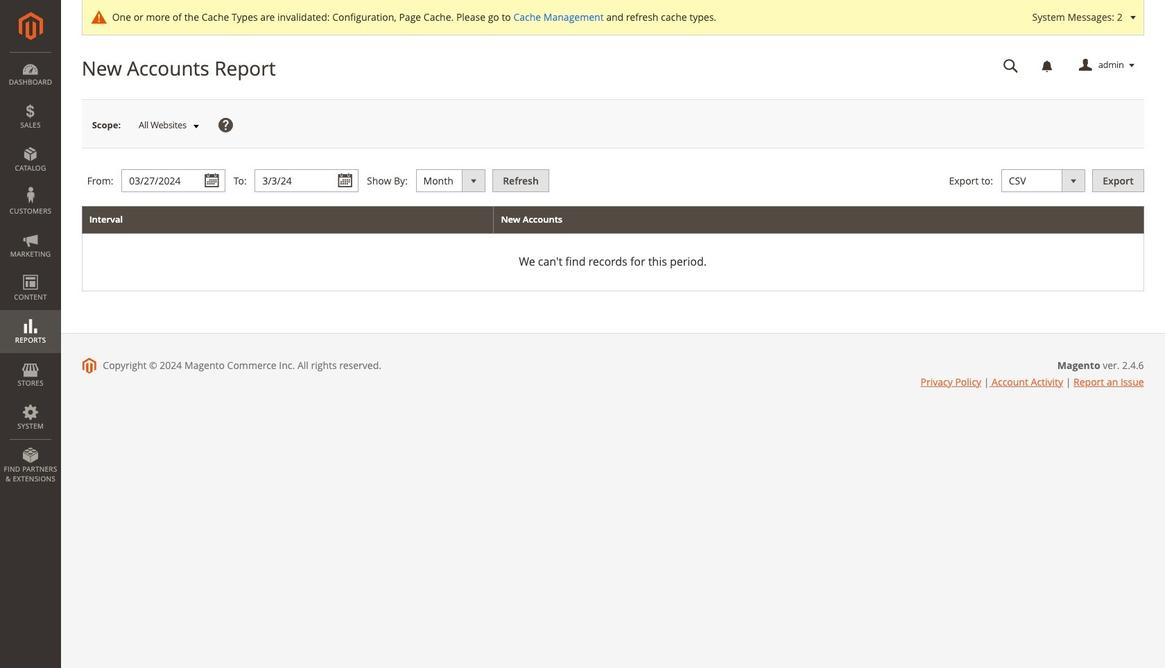 Task type: locate. For each thing, give the bounding box(es) containing it.
magento admin panel image
[[18, 12, 43, 40]]

None text field
[[255, 169, 359, 192]]

menu bar
[[0, 52, 61, 491]]

None text field
[[122, 169, 226, 192]]



